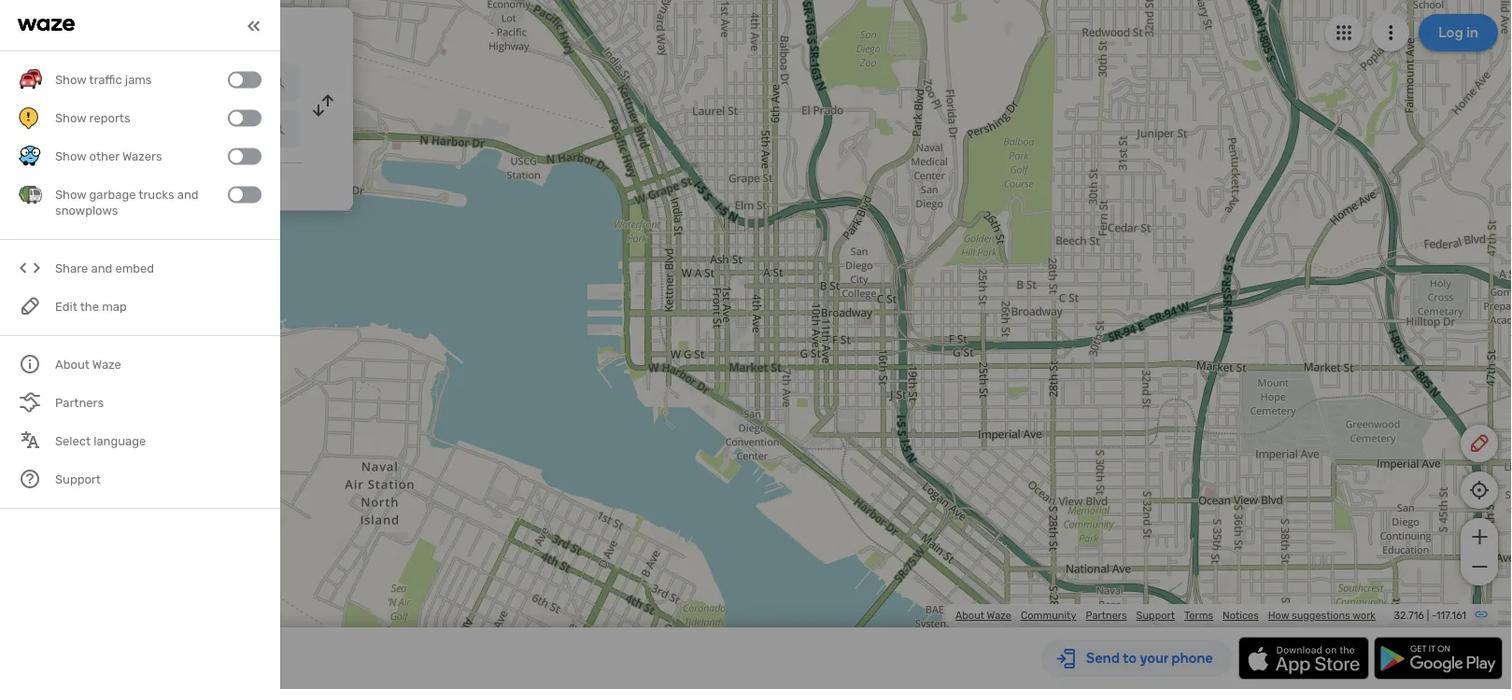 Task type: describe. For each thing, give the bounding box(es) containing it.
waze
[[987, 610, 1012, 622]]

community link
[[1021, 610, 1077, 622]]

current location image
[[26, 71, 49, 93]]

Choose starting point text field
[[62, 64, 299, 101]]

driving
[[112, 22, 168, 43]]

how
[[1268, 610, 1289, 622]]

zoom out image
[[1468, 556, 1491, 578]]

community
[[1021, 610, 1077, 622]]

pencil image
[[1469, 433, 1491, 455]]

zoom in image
[[1468, 526, 1491, 548]]

work
[[1353, 610, 1376, 622]]

leave now
[[58, 176, 123, 192]]

suggestions
[[1292, 610, 1351, 622]]

notices link
[[1223, 610, 1259, 622]]

support
[[1137, 610, 1175, 622]]

32.716 | -117.161
[[1394, 610, 1467, 622]]

share and embed
[[55, 261, 154, 275]]

location image
[[26, 118, 49, 140]]

support link
[[1137, 610, 1175, 622]]

partners link
[[1086, 610, 1127, 622]]

|
[[1427, 610, 1430, 622]]

about waze link
[[956, 610, 1012, 622]]

directions
[[171, 22, 249, 43]]



Task type: locate. For each thing, give the bounding box(es) containing it.
32.716
[[1394, 610, 1425, 622]]

how suggestions work link
[[1268, 610, 1376, 622]]

driving directions
[[112, 22, 249, 43]]

117.161
[[1437, 610, 1467, 622]]

now
[[97, 176, 123, 192]]

embed
[[115, 261, 154, 275]]

partners
[[1086, 610, 1127, 622]]

about waze community partners support terms notices how suggestions work
[[956, 610, 1376, 622]]

and
[[91, 261, 112, 275]]

link image
[[1474, 607, 1489, 622]]

leave
[[58, 176, 94, 192]]

code image
[[19, 257, 42, 280]]

Choose destination text field
[[62, 110, 299, 148]]

about
[[956, 610, 985, 622]]

terms link
[[1185, 610, 1214, 622]]

share
[[55, 261, 88, 275]]

share and embed link
[[19, 249, 262, 288]]

terms
[[1185, 610, 1214, 622]]

clock image
[[21, 173, 44, 195]]

-
[[1432, 610, 1437, 622]]

notices
[[1223, 610, 1259, 622]]



Task type: vqa. For each thing, say whether or not it's contained in the screenshot.
police icon
no



